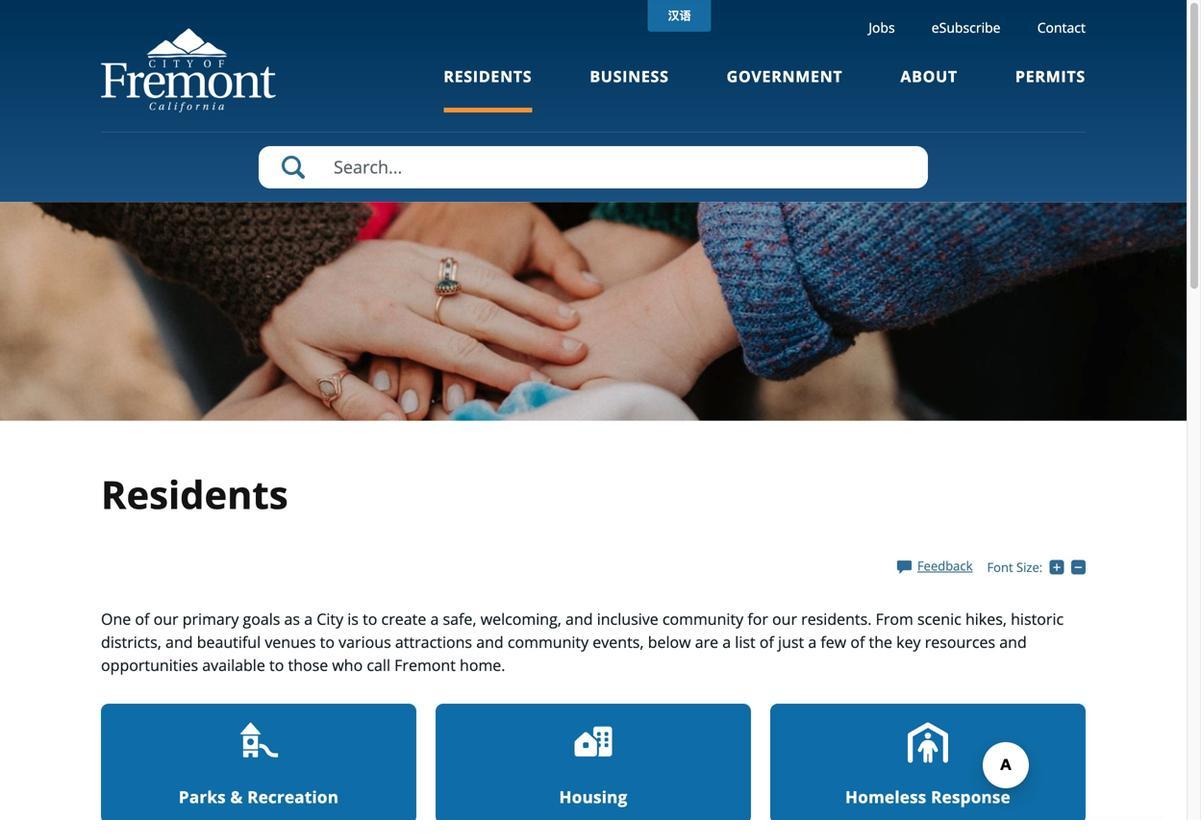 Task type: locate. For each thing, give the bounding box(es) containing it.
just
[[778, 632, 804, 652]]

parks & recreation
[[179, 786, 339, 809]]

hikes,
[[965, 609, 1007, 629]]

about
[[901, 66, 958, 87]]

venues
[[265, 632, 316, 652]]

contact link
[[1037, 18, 1086, 37]]

- link
[[1071, 558, 1090, 575]]

attractions
[[395, 632, 472, 652]]

0 horizontal spatial our
[[153, 609, 178, 629]]

of
[[135, 609, 149, 629], [760, 632, 774, 652], [850, 632, 865, 652]]

1 horizontal spatial our
[[772, 609, 797, 629]]

esubscribe
[[932, 18, 1001, 37]]

government link
[[727, 66, 843, 113]]

business
[[590, 66, 669, 87]]

1 vertical spatial residents
[[101, 468, 288, 520]]

the
[[869, 632, 892, 652]]

our up districts,
[[153, 609, 178, 629]]

feedback
[[917, 557, 973, 574]]

0 horizontal spatial community
[[508, 632, 589, 652]]

contact
[[1037, 18, 1086, 37]]

community
[[662, 609, 744, 629], [508, 632, 589, 652]]

to down city
[[320, 632, 335, 652]]

about link
[[901, 66, 958, 113]]

font size: link
[[987, 559, 1043, 576]]

to down venues
[[269, 655, 284, 675]]

2 horizontal spatial to
[[363, 609, 377, 629]]

housing
[[559, 786, 627, 809]]

0 horizontal spatial residents
[[101, 468, 288, 520]]

residents link
[[444, 66, 532, 113]]

business link
[[590, 66, 669, 113]]

2 vertical spatial to
[[269, 655, 284, 675]]

homeless
[[845, 786, 927, 809]]

1 horizontal spatial to
[[320, 632, 335, 652]]

goals
[[243, 609, 280, 629]]

accessibility menu image
[[1162, 746, 1201, 808]]

available
[[202, 655, 265, 675]]

list
[[735, 632, 756, 652]]

is
[[347, 609, 359, 629]]

a up attractions
[[430, 609, 439, 629]]

from
[[876, 609, 913, 629]]

our up the just
[[772, 609, 797, 629]]

to
[[363, 609, 377, 629], [320, 632, 335, 652], [269, 655, 284, 675]]

2 our from the left
[[772, 609, 797, 629]]

1 horizontal spatial of
[[760, 632, 774, 652]]

parks
[[179, 786, 226, 809]]

those
[[288, 655, 328, 675]]

1 horizontal spatial residents
[[444, 66, 532, 87]]

0 vertical spatial to
[[363, 609, 377, 629]]

of left "the"
[[850, 632, 865, 652]]

&
[[230, 786, 243, 809]]

+ link
[[1050, 558, 1071, 575]]

one of our primary goals as a city is to create a safe, welcoming, and inclusive community for our residents. from scenic hikes, historic districts, and beautiful venues to various attractions and community events, below are a list of just a few of the key resources and opportunities available to those who call fremont home.
[[101, 609, 1064, 675]]

0 horizontal spatial to
[[269, 655, 284, 675]]

key
[[896, 632, 921, 652]]

community down welcoming,
[[508, 632, 589, 652]]

permits
[[1015, 66, 1086, 87]]

call
[[367, 655, 390, 675]]

of right list
[[760, 632, 774, 652]]

a
[[304, 609, 313, 629], [430, 609, 439, 629], [722, 632, 731, 652], [808, 632, 817, 652]]

districts,
[[101, 632, 161, 652]]

inclusive
[[597, 609, 658, 629]]

historic
[[1011, 609, 1064, 629]]

0 vertical spatial community
[[662, 609, 744, 629]]

scenic
[[917, 609, 961, 629]]

our
[[153, 609, 178, 629], [772, 609, 797, 629]]

for
[[748, 609, 768, 629]]

of up districts,
[[135, 609, 149, 629]]

community up are
[[662, 609, 744, 629]]

font size:
[[987, 559, 1043, 576]]

recreation
[[247, 786, 339, 809]]

to right is
[[363, 609, 377, 629]]

esubscribe link
[[932, 18, 1001, 37]]

events,
[[593, 632, 644, 652]]

residents
[[444, 66, 532, 87], [101, 468, 288, 520]]

and up events,
[[566, 609, 593, 629]]

1 vertical spatial to
[[320, 632, 335, 652]]

welcoming,
[[481, 609, 562, 629]]

and
[[566, 609, 593, 629], [165, 632, 193, 652], [476, 632, 504, 652], [999, 632, 1027, 652]]



Task type: describe. For each thing, give the bounding box(es) containing it.
2 horizontal spatial of
[[850, 632, 865, 652]]

font
[[987, 559, 1013, 576]]

homeless response
[[845, 786, 1011, 809]]

and up "opportunities" in the left of the page
[[165, 632, 193, 652]]

-
[[1086, 558, 1090, 575]]

primary
[[182, 609, 239, 629]]

parks & recreation link
[[101, 704, 416, 820]]

size:
[[1016, 559, 1043, 576]]

below
[[648, 632, 691, 652]]

a left list
[[722, 632, 731, 652]]

feedback link
[[897, 557, 973, 574]]

jobs link
[[869, 18, 895, 37]]

homeless response link
[[770, 704, 1086, 820]]

create
[[381, 609, 426, 629]]

housing link
[[436, 704, 751, 820]]

a right as
[[304, 609, 313, 629]]

beautiful
[[197, 632, 261, 652]]

permits link
[[1015, 66, 1086, 113]]

1 our from the left
[[153, 609, 178, 629]]

resources
[[925, 632, 995, 652]]

1 vertical spatial community
[[508, 632, 589, 652]]

and up the "home." on the bottom of page
[[476, 632, 504, 652]]

jobs
[[869, 18, 895, 37]]

as
[[284, 609, 300, 629]]

who
[[332, 655, 363, 675]]

few
[[821, 632, 846, 652]]

0 vertical spatial residents
[[444, 66, 532, 87]]

person shelter image
[[908, 723, 948, 763]]

opportunities
[[101, 655, 198, 675]]

response
[[931, 786, 1011, 809]]

1 horizontal spatial community
[[662, 609, 744, 629]]

house and apartment buiding image
[[573, 723, 614, 763]]

are
[[695, 632, 718, 652]]

one
[[101, 609, 131, 629]]

government
[[727, 66, 843, 87]]

various
[[339, 632, 391, 652]]

home.
[[460, 655, 505, 675]]

fremont
[[394, 655, 456, 675]]

+
[[1064, 558, 1071, 575]]

a left few
[[808, 632, 817, 652]]

and down historic
[[999, 632, 1027, 652]]

playground structure image
[[239, 723, 279, 763]]

city
[[317, 609, 343, 629]]

Search text field
[[259, 146, 928, 188]]

residents.
[[801, 609, 872, 629]]

safe,
[[443, 609, 477, 629]]

0 horizontal spatial of
[[135, 609, 149, 629]]



Task type: vqa. For each thing, say whether or not it's contained in the screenshot.
the About
yes



